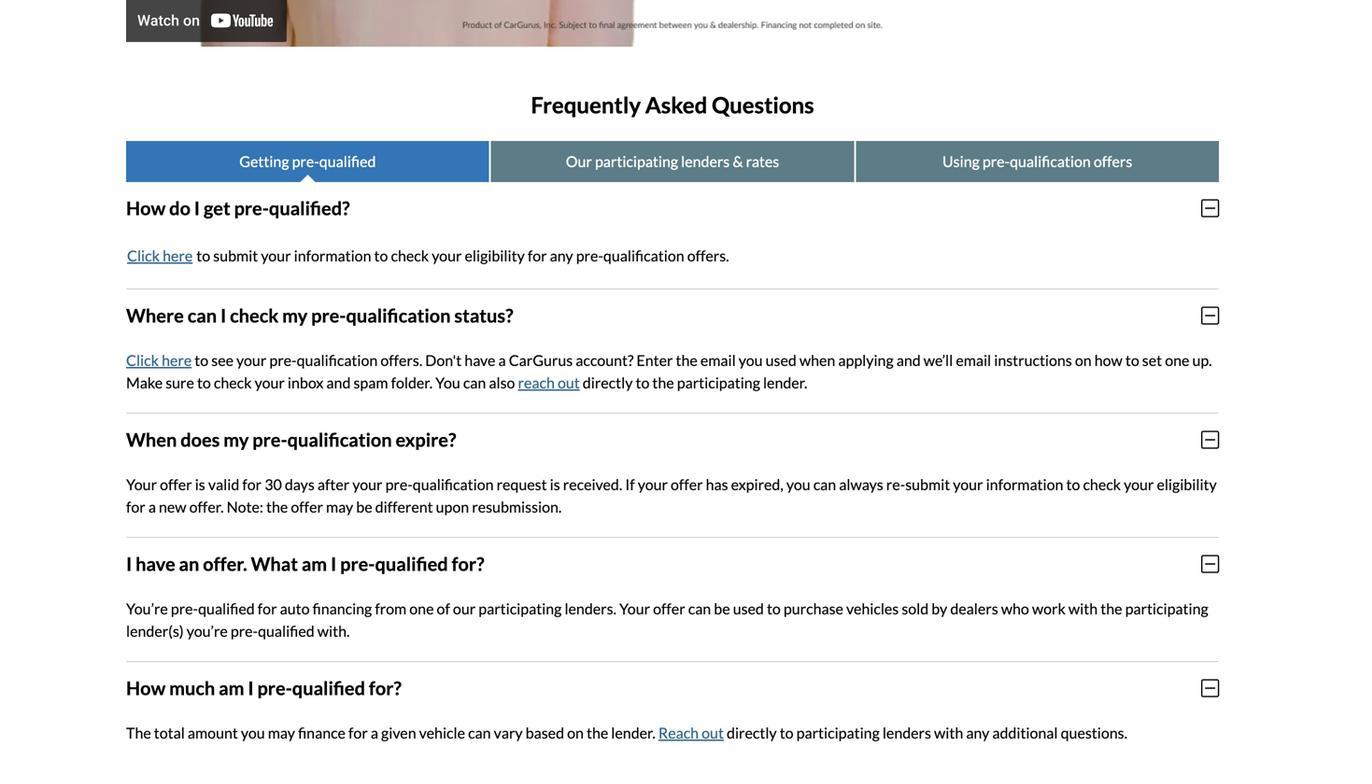 Task type: vqa. For each thing, say whether or not it's contained in the screenshot.
PERSONALIZED REAL RATES KNOW YOUR REAL MONTHLY PAYMENT BEFORE VISITING THE DEALER
no



Task type: locate. For each thing, give the bounding box(es) containing it.
0 horizontal spatial be
[[356, 498, 372, 516]]

qualified up from
[[375, 553, 448, 575]]

where
[[126, 304, 184, 327]]

additional
[[993, 724, 1058, 742]]

minus square image for i
[[1202, 554, 1220, 575]]

a inside to see your pre-qualification offers. don't have a cargurus account? enter the email you used when applying and we'll email instructions on how to set one up. make sure to check your inbox and spam folder. you can also
[[499, 351, 506, 369]]

here up sure
[[162, 351, 192, 369]]

for? up given at the left bottom
[[369, 677, 402, 700]]

may
[[326, 498, 353, 516], [268, 724, 295, 742]]

3 minus square image from the top
[[1202, 678, 1220, 699]]

0 horizontal spatial any
[[550, 247, 573, 265]]

lender. left reach
[[611, 724, 656, 742]]

how much am i pre-qualified for? button
[[126, 662, 1220, 715]]

qualification up inbox
[[297, 351, 378, 369]]

any
[[550, 247, 573, 265], [967, 724, 990, 742]]

0 vertical spatial have
[[465, 351, 496, 369]]

1 vertical spatial my
[[224, 429, 249, 451]]

minus square image
[[1202, 305, 1220, 326], [1202, 430, 1220, 450]]

on left how
[[1075, 351, 1092, 369]]

out
[[558, 374, 580, 392], [702, 724, 724, 742]]

0 horizontal spatial is
[[195, 475, 205, 494]]

1 horizontal spatial lender.
[[763, 374, 808, 392]]

0 vertical spatial used
[[766, 351, 797, 369]]

can left always
[[814, 475, 837, 494]]

0 vertical spatial am
[[302, 553, 327, 575]]

have inside "dropdown button"
[[136, 553, 175, 575]]

a left given at the left bottom
[[371, 724, 378, 742]]

have left "an"
[[136, 553, 175, 575]]

a up also
[[499, 351, 506, 369]]

rates
[[746, 152, 780, 170]]

when does my pre-qualification expire?
[[126, 429, 456, 451]]

minus square image down up.
[[1202, 430, 1220, 450]]

the right work
[[1101, 600, 1123, 618]]

1 horizontal spatial be
[[714, 600, 730, 618]]

0 vertical spatial offers.
[[688, 247, 729, 265]]

0 vertical spatial here
[[163, 247, 193, 265]]

a inside your offer is valid for 30 days after your pre-qualification request is received. if your offer has expired, you can always re-submit your information to check your eligibility for a new offer. note: the offer may be different upon resubmission.
[[148, 498, 156, 516]]

email right "we'll"
[[956, 351, 992, 369]]

2 email from the left
[[956, 351, 992, 369]]

am right what
[[302, 553, 327, 575]]

used inside to see your pre-qualification offers. don't have a cargurus account? enter the email you used when applying and we'll email instructions on how to set one up. make sure to check your inbox and spam folder. you can also
[[766, 351, 797, 369]]

2 horizontal spatial a
[[499, 351, 506, 369]]

with
[[1069, 600, 1098, 618], [935, 724, 964, 742]]

is right request
[[550, 475, 560, 494]]

be down "i have an offer. what am i pre-qualified for?" "dropdown button"
[[714, 600, 730, 618]]

2 minus square image from the top
[[1202, 554, 1220, 575]]

the total amount you may finance for a given vehicle can vary based on the lender. reach out directly to participating lenders with any additional questions.
[[126, 724, 1128, 742]]

does
[[181, 429, 220, 451]]

1 horizontal spatial out
[[702, 724, 724, 742]]

2 vertical spatial minus square image
[[1202, 678, 1220, 699]]

1 horizontal spatial a
[[371, 724, 378, 742]]

on inside to see your pre-qualification offers. don't have a cargurus account? enter the email you used when applying and we'll email instructions on how to set one up. make sure to check your inbox and spam folder. you can also
[[1075, 351, 1092, 369]]

how up the
[[126, 677, 166, 700]]

how
[[126, 197, 166, 219], [126, 677, 166, 700]]

0 horizontal spatial eligibility
[[465, 247, 525, 265]]

my up inbox
[[282, 304, 308, 327]]

submit down how do i get pre-qualified?
[[213, 247, 258, 265]]

finance
[[298, 724, 346, 742]]

to
[[197, 247, 210, 265], [374, 247, 388, 265], [195, 351, 209, 369], [1126, 351, 1140, 369], [197, 374, 211, 392], [636, 374, 650, 392], [1067, 475, 1081, 494], [767, 600, 781, 618], [780, 724, 794, 742]]

0 vertical spatial how
[[126, 197, 166, 219]]

with left additional
[[935, 724, 964, 742]]

eligibility
[[465, 247, 525, 265], [1157, 475, 1217, 494]]

here
[[163, 247, 193, 265], [162, 351, 192, 369]]

upon
[[436, 498, 469, 516]]

0 horizontal spatial lender.
[[611, 724, 656, 742]]

spam
[[354, 374, 388, 392]]

vary
[[494, 724, 523, 742]]

qualified?
[[269, 197, 350, 219]]

here down do
[[163, 247, 193, 265]]

1 horizontal spatial for?
[[452, 553, 485, 575]]

0 horizontal spatial directly
[[583, 374, 633, 392]]

when does my pre-qualification expire? button
[[126, 414, 1220, 466]]

is
[[195, 475, 205, 494], [550, 475, 560, 494]]

0 vertical spatial your
[[126, 475, 157, 494]]

1 vertical spatial information
[[986, 475, 1064, 494]]

offer. right "an"
[[203, 553, 247, 575]]

used left purchase
[[733, 600, 764, 618]]

lender. down when
[[763, 374, 808, 392]]

offers. up folder.
[[381, 351, 423, 369]]

you right amount
[[241, 724, 265, 742]]

one inside to see your pre-qualification offers. don't have a cargurus account? enter the email you used when applying and we'll email instructions on how to set one up. make sure to check your inbox and spam folder. you can also
[[1166, 351, 1190, 369]]

1 minus square image from the top
[[1202, 305, 1220, 326]]

0 vertical spatial on
[[1075, 351, 1092, 369]]

1 horizontal spatial may
[[326, 498, 353, 516]]

you inside to see your pre-qualification offers. don't have a cargurus account? enter the email you used when applying and we'll email instructions on how to set one up. make sure to check your inbox and spam folder. you can also
[[739, 351, 763, 369]]

getting pre-qualified
[[239, 152, 376, 170]]

check inside your offer is valid for 30 days after your pre-qualification request is received. if your offer has expired, you can always re-submit your information to check your eligibility for a new offer. note: the offer may be different upon resubmission.
[[1084, 475, 1121, 494]]

you right expired, at the bottom right of the page
[[787, 475, 811, 494]]

information inside your offer is valid for 30 days after your pre-qualification request is received. if your offer has expired, you can always re-submit your information to check your eligibility for a new offer. note: the offer may be different upon resubmission.
[[986, 475, 1064, 494]]

0 horizontal spatial submit
[[213, 247, 258, 265]]

1 minus square image from the top
[[1202, 198, 1220, 218]]

if
[[626, 475, 635, 494]]

your
[[261, 247, 291, 265], [432, 247, 462, 265], [236, 351, 267, 369], [255, 374, 285, 392], [353, 475, 383, 494], [638, 475, 668, 494], [953, 475, 984, 494], [1124, 475, 1154, 494]]

0 horizontal spatial for?
[[369, 677, 402, 700]]

0 horizontal spatial am
[[219, 677, 244, 700]]

valid
[[208, 475, 240, 494]]

1 horizontal spatial lenders
[[883, 724, 932, 742]]

1 vertical spatial eligibility
[[1157, 475, 1217, 494]]

offer down "i have an offer. what am i pre-qualified for?" "dropdown button"
[[653, 600, 686, 618]]

can
[[188, 304, 217, 327], [463, 374, 486, 392], [814, 475, 837, 494], [688, 600, 711, 618], [468, 724, 491, 742]]

minus square image inside how do i get pre-qualified? dropdown button
[[1202, 198, 1220, 218]]

your right the lenders.
[[620, 600, 650, 618]]

0 horizontal spatial one
[[410, 600, 434, 618]]

the right based
[[587, 724, 609, 742]]

used
[[766, 351, 797, 369], [733, 600, 764, 618]]

0 vertical spatial with
[[1069, 600, 1098, 618]]

1 horizontal spatial one
[[1166, 351, 1190, 369]]

directly down account?
[[583, 374, 633, 392]]

offer inside you're pre-qualified for auto financing from one of our participating lenders. your offer can be used to purchase vehicles sold by dealers who work with the participating lender(s) you're pre-qualified with.
[[653, 600, 686, 618]]

the down "enter"
[[653, 374, 674, 392]]

the right "enter"
[[676, 351, 698, 369]]

1 vertical spatial and
[[327, 374, 351, 392]]

1 horizontal spatial information
[[986, 475, 1064, 494]]

used inside you're pre-qualified for auto financing from one of our participating lenders. your offer can be used to purchase vehicles sold by dealers who work with the participating lender(s) you're pre-qualified with.
[[733, 600, 764, 618]]

offer up new
[[160, 475, 192, 494]]

0 horizontal spatial you
[[241, 724, 265, 742]]

0 vertical spatial minus square image
[[1202, 305, 1220, 326]]

applying
[[839, 351, 894, 369]]

qualified up "finance"
[[292, 677, 365, 700]]

participating inside "button"
[[595, 152, 679, 170]]

minus square image inside when does my pre-qualification expire? dropdown button
[[1202, 430, 1220, 450]]

where can i check my pre-qualification status?
[[126, 304, 514, 327]]

can inside you're pre-qualified for auto financing from one of our participating lenders. your offer can be used to purchase vehicles sold by dealers who work with the participating lender(s) you're pre-qualified with.
[[688, 600, 711, 618]]

1 vertical spatial out
[[702, 724, 724, 742]]

0 horizontal spatial with
[[935, 724, 964, 742]]

2 how from the top
[[126, 677, 166, 700]]

minus square image up up.
[[1202, 305, 1220, 326]]

qualification inside your offer is valid for 30 days after your pre-qualification request is received. if your offer has expired, you can always re-submit your information to check your eligibility for a new offer. note: the offer may be different upon resubmission.
[[413, 475, 494, 494]]

can right where
[[188, 304, 217, 327]]

with right work
[[1069, 600, 1098, 618]]

1 horizontal spatial am
[[302, 553, 327, 575]]

1 horizontal spatial my
[[282, 304, 308, 327]]

used left when
[[766, 351, 797, 369]]

see
[[211, 351, 234, 369]]

frequently
[[531, 92, 641, 118]]

may down the after
[[326, 498, 353, 516]]

a left new
[[148, 498, 156, 516]]

2 horizontal spatial you
[[787, 475, 811, 494]]

1 how from the top
[[126, 197, 166, 219]]

0 horizontal spatial on
[[567, 724, 584, 742]]

check inside dropdown button
[[230, 304, 279, 327]]

1 is from the left
[[195, 475, 205, 494]]

one inside you're pre-qualified for auto financing from one of our participating lenders. your offer can be used to purchase vehicles sold by dealers who work with the participating lender(s) you're pre-qualified with.
[[410, 600, 434, 618]]

be inside you're pre-qualified for auto financing from one of our participating lenders. your offer can be used to purchase vehicles sold by dealers who work with the participating lender(s) you're pre-qualified with.
[[714, 600, 730, 618]]

offer. inside "dropdown button"
[[203, 553, 247, 575]]

may left "finance"
[[268, 724, 295, 742]]

am
[[302, 553, 327, 575], [219, 677, 244, 700]]

the down 30 on the left bottom of page
[[266, 498, 288, 516]]

lenders inside getting pre-qualified tab panel
[[883, 724, 932, 742]]

1 vertical spatial with
[[935, 724, 964, 742]]

i up financing
[[331, 553, 337, 575]]

click here
[[126, 351, 192, 369]]

and left spam
[[327, 374, 351, 392]]

1 vertical spatial a
[[148, 498, 156, 516]]

based
[[526, 724, 564, 742]]

be inside your offer is valid for 30 days after your pre-qualification request is received. if your offer has expired, you can always re-submit your information to check your eligibility for a new offer. note: the offer may be different upon resubmission.
[[356, 498, 372, 516]]

when
[[800, 351, 836, 369]]

qualification down how do i get pre-qualified? dropdown button
[[604, 247, 685, 265]]

qualified up qualified?
[[319, 152, 376, 170]]

1 vertical spatial be
[[714, 600, 730, 618]]

who
[[1002, 600, 1030, 618]]

make
[[126, 374, 163, 392]]

0 horizontal spatial a
[[148, 498, 156, 516]]

can down "i have an offer. what am i pre-qualified for?" "dropdown button"
[[688, 600, 711, 618]]

1 vertical spatial your
[[620, 600, 650, 618]]

qualification
[[1010, 152, 1091, 170], [604, 247, 685, 265], [346, 304, 451, 327], [297, 351, 378, 369], [287, 429, 392, 451], [413, 475, 494, 494]]

status?
[[455, 304, 514, 327]]

1 horizontal spatial directly
[[727, 724, 777, 742]]

0 vertical spatial offer.
[[189, 498, 224, 516]]

be left different
[[356, 498, 372, 516]]

pre- inside to see your pre-qualification offers. don't have a cargurus account? enter the email you used when applying and we'll email instructions on how to set one up. make sure to check your inbox and spam folder. you can also
[[269, 351, 297, 369]]

you
[[739, 351, 763, 369], [787, 475, 811, 494], [241, 724, 265, 742]]

minus square image for where can i check my pre-qualification status?
[[1202, 305, 1220, 326]]

1 vertical spatial how
[[126, 677, 166, 700]]

offers. inside to see your pre-qualification offers. don't have a cargurus account? enter the email you used when applying and we'll email instructions on how to set one up. make sure to check your inbox and spam folder. you can also
[[381, 351, 423, 369]]

0 vertical spatial directly
[[583, 374, 633, 392]]

frequently asked questions tab list
[[126, 141, 1220, 182]]

0 horizontal spatial out
[[558, 374, 580, 392]]

2 vertical spatial a
[[371, 724, 378, 742]]

2 minus square image from the top
[[1202, 430, 1220, 450]]

0 vertical spatial and
[[897, 351, 921, 369]]

work
[[1033, 600, 1066, 618]]

on
[[1075, 351, 1092, 369], [567, 724, 584, 742]]

1 horizontal spatial on
[[1075, 351, 1092, 369]]

you inside your offer is valid for 30 days after your pre-qualification request is received. if your offer has expired, you can always re-submit your information to check your eligibility for a new offer. note: the offer may be different upon resubmission.
[[787, 475, 811, 494]]

1 horizontal spatial your
[[620, 600, 650, 618]]

1 horizontal spatial have
[[465, 351, 496, 369]]

asked
[[646, 92, 708, 118]]

my
[[282, 304, 308, 327], [224, 429, 249, 451]]

directly right reach out link
[[727, 724, 777, 742]]

information
[[294, 247, 371, 265], [986, 475, 1064, 494]]

1 vertical spatial here
[[162, 351, 192, 369]]

for?
[[452, 553, 485, 575], [369, 677, 402, 700]]

1 vertical spatial one
[[410, 600, 434, 618]]

note:
[[227, 498, 264, 516]]

you left when
[[739, 351, 763, 369]]

minus square image
[[1202, 198, 1220, 218], [1202, 554, 1220, 575], [1202, 678, 1220, 699]]

offers.
[[688, 247, 729, 265], [381, 351, 423, 369]]

1 vertical spatial offer.
[[203, 553, 247, 575]]

am inside dropdown button
[[219, 677, 244, 700]]

qualification left 'offers'
[[1010, 152, 1091, 170]]

my right the does
[[224, 429, 249, 451]]

resubmission.
[[472, 498, 562, 516]]

qualification up upon
[[413, 475, 494, 494]]

0 horizontal spatial used
[[733, 600, 764, 618]]

may inside your offer is valid for 30 days after your pre-qualification request is received. if your offer has expired, you can always re-submit your information to check your eligibility for a new offer. note: the offer may be different upon resubmission.
[[326, 498, 353, 516]]

1 vertical spatial offers.
[[381, 351, 423, 369]]

0 vertical spatial minus square image
[[1202, 198, 1220, 218]]

and left "we'll"
[[897, 351, 921, 369]]

participating
[[595, 152, 679, 170], [677, 374, 761, 392], [479, 600, 562, 618], [1126, 600, 1209, 618], [797, 724, 880, 742]]

1 vertical spatial you
[[787, 475, 811, 494]]

0 vertical spatial you
[[739, 351, 763, 369]]

email up reach out directly to the participating lender.
[[701, 351, 736, 369]]

0 vertical spatial out
[[558, 374, 580, 392]]

click up make
[[126, 351, 159, 369]]

1 vertical spatial for?
[[369, 677, 402, 700]]

one left of
[[410, 600, 434, 618]]

for? up our
[[452, 553, 485, 575]]

1 vertical spatial click
[[126, 351, 159, 369]]

0 horizontal spatial information
[[294, 247, 371, 265]]

for? inside dropdown button
[[369, 677, 402, 700]]

qualified inside dropdown button
[[292, 677, 365, 700]]

have up also
[[465, 351, 496, 369]]

your down when
[[126, 475, 157, 494]]

1 vertical spatial am
[[219, 677, 244, 700]]

1 horizontal spatial submit
[[906, 475, 951, 494]]

lenders inside "button"
[[681, 152, 730, 170]]

0 vertical spatial one
[[1166, 351, 1190, 369]]

on right based
[[567, 724, 584, 742]]

have inside to see your pre-qualification offers. don't have a cargurus account? enter the email you used when applying and we'll email instructions on how to set one up. make sure to check your inbox and spam folder. you can also
[[465, 351, 496, 369]]

also
[[489, 374, 515, 392]]

can left the vary
[[468, 724, 491, 742]]

with inside you're pre-qualified for auto financing from one of our participating lenders. your offer can be used to purchase vehicles sold by dealers who work with the participating lender(s) you're pre-qualified with.
[[1069, 600, 1098, 618]]

check
[[391, 247, 429, 265], [230, 304, 279, 327], [214, 374, 252, 392], [1084, 475, 1121, 494]]

1 vertical spatial may
[[268, 724, 295, 742]]

one left up.
[[1166, 351, 1190, 369]]

i have an offer. what am i pre-qualified for?
[[126, 553, 485, 575]]

our participating lenders & rates
[[566, 152, 780, 170]]

vehicles
[[847, 600, 899, 618]]

1 horizontal spatial eligibility
[[1157, 475, 1217, 494]]

1 horizontal spatial any
[[967, 724, 990, 742]]

1 horizontal spatial used
[[766, 351, 797, 369]]

0 vertical spatial any
[[550, 247, 573, 265]]

0 vertical spatial a
[[499, 351, 506, 369]]

submit right always
[[906, 475, 951, 494]]

click up where
[[127, 247, 160, 265]]

how left do
[[126, 197, 166, 219]]

1 horizontal spatial is
[[550, 475, 560, 494]]

from
[[375, 600, 407, 618]]

0 vertical spatial click
[[127, 247, 160, 265]]

1 vertical spatial lenders
[[883, 724, 932, 742]]

minus square image inside where can i check my pre-qualification status? dropdown button
[[1202, 305, 1220, 326]]

offer
[[160, 475, 192, 494], [671, 475, 703, 494], [291, 498, 323, 516], [653, 600, 686, 618]]

0 horizontal spatial offers.
[[381, 351, 423, 369]]

have
[[465, 351, 496, 369], [136, 553, 175, 575]]

pre- inside "dropdown button"
[[340, 553, 375, 575]]

am right much
[[219, 677, 244, 700]]

using pre-qualification offers
[[943, 152, 1133, 170]]

0 horizontal spatial may
[[268, 724, 295, 742]]

qualification inside to see your pre-qualification offers. don't have a cargurus account? enter the email you used when applying and we'll email instructions on how to set one up. make sure to check your inbox and spam folder. you can also
[[297, 351, 378, 369]]

1 vertical spatial have
[[136, 553, 175, 575]]

1 vertical spatial used
[[733, 600, 764, 618]]

0 horizontal spatial your
[[126, 475, 157, 494]]

up.
[[1193, 351, 1213, 369]]

offer. down valid
[[189, 498, 224, 516]]

minus square image inside how much am i pre-qualified for? dropdown button
[[1202, 678, 1220, 699]]

&
[[733, 152, 744, 170]]

minus square image inside "i have an offer. what am i pre-qualified for?" "dropdown button"
[[1202, 554, 1220, 575]]

is left valid
[[195, 475, 205, 494]]

1 horizontal spatial email
[[956, 351, 992, 369]]

offers. down how do i get pre-qualified? dropdown button
[[688, 247, 729, 265]]

0 vertical spatial information
[[294, 247, 371, 265]]

1 horizontal spatial offers.
[[688, 247, 729, 265]]

offer down days
[[291, 498, 323, 516]]

can right you
[[463, 374, 486, 392]]



Task type: describe. For each thing, give the bounding box(es) containing it.
of
[[437, 600, 450, 618]]

our
[[566, 152, 592, 170]]

offer left has
[[671, 475, 703, 494]]

do
[[169, 197, 191, 219]]

account?
[[576, 351, 634, 369]]

using
[[943, 152, 980, 170]]

2 is from the left
[[550, 475, 560, 494]]

the inside your offer is valid for 30 days after your pre-qualification request is received. if your offer has expired, you can always re-submit your information to check your eligibility for a new offer. note: the offer may be different upon resubmission.
[[266, 498, 288, 516]]

qualification up don't
[[346, 304, 451, 327]]

amount
[[188, 724, 238, 742]]

qualified up you're
[[198, 600, 255, 618]]

frequently asked questions
[[531, 92, 815, 118]]

cargurus
[[509, 351, 573, 369]]

1 vertical spatial any
[[967, 724, 990, 742]]

questions
[[712, 92, 815, 118]]

0 vertical spatial my
[[282, 304, 308, 327]]

click for click here
[[126, 351, 159, 369]]

1 horizontal spatial and
[[897, 351, 921, 369]]

qualified down auto
[[258, 622, 315, 640]]

using pre-qualification offers button
[[856, 141, 1220, 182]]

can inside your offer is valid for 30 days after your pre-qualification request is received. if your offer has expired, you can always re-submit your information to check your eligibility for a new offer. note: the offer may be different upon resubmission.
[[814, 475, 837, 494]]

here for click here
[[162, 351, 192, 369]]

1 email from the left
[[701, 351, 736, 369]]

you're pre-qualified for auto financing from one of our participating lenders. your offer can be used to purchase vehicles sold by dealers who work with the participating lender(s) you're pre-qualified with.
[[126, 600, 1209, 640]]

for inside you're pre-qualified for auto financing from one of our participating lenders. your offer can be used to purchase vehicles sold by dealers who work with the participating lender(s) you're pre-qualified with.
[[258, 600, 277, 618]]

qualification inside button
[[1010, 152, 1091, 170]]

our participating lenders & rates button
[[491, 141, 854, 182]]

1 vertical spatial on
[[567, 724, 584, 742]]

0 vertical spatial lender.
[[763, 374, 808, 392]]

you
[[436, 374, 460, 392]]

has
[[706, 475, 729, 494]]

vehicle
[[419, 724, 465, 742]]

received.
[[563, 475, 623, 494]]

much
[[169, 677, 215, 700]]

getting pre-qualified button
[[126, 141, 489, 182]]

i right much
[[248, 677, 254, 700]]

i up you're
[[126, 553, 132, 575]]

new
[[159, 498, 186, 516]]

get
[[204, 197, 231, 219]]

you're
[[126, 600, 168, 618]]

0 vertical spatial eligibility
[[465, 247, 525, 265]]

click for click here to submit your information to check your eligibility for any pre-qualification offers.
[[127, 247, 160, 265]]

submit inside your offer is valid for 30 days after your pre-qualification request is received. if your offer has expired, you can always re-submit your information to check your eligibility for a new offer. note: the offer may be different upon resubmission.
[[906, 475, 951, 494]]

what
[[251, 553, 298, 575]]

can inside to see your pre-qualification offers. don't have a cargurus account? enter the email you used when applying and we'll email instructions on how to set one up. make sure to check your inbox and spam folder. you can also
[[463, 374, 486, 392]]

questions.
[[1061, 724, 1128, 742]]

reach
[[518, 374, 555, 392]]

the
[[126, 724, 151, 742]]

2 vertical spatial you
[[241, 724, 265, 742]]

sold
[[902, 600, 929, 618]]

don't
[[425, 351, 462, 369]]

enter
[[637, 351, 673, 369]]

expired,
[[731, 475, 784, 494]]

how do i get pre-qualified? button
[[126, 182, 1220, 234]]

you're
[[187, 622, 228, 640]]

minus square image for when does my pre-qualification expire?
[[1202, 430, 1220, 450]]

pre- inside your offer is valid for 30 days after your pre-qualification request is received. if your offer has expired, you can always re-submit your information to check your eligibility for a new offer. note: the offer may be different upon resubmission.
[[386, 475, 413, 494]]

after
[[318, 475, 350, 494]]

given
[[381, 724, 416, 742]]

your inside your offer is valid for 30 days after your pre-qualification request is received. if your offer has expired, you can always re-submit your information to check your eligibility for a new offer. note: the offer may be different upon resubmission.
[[126, 475, 157, 494]]

days
[[285, 475, 315, 494]]

where can i check my pre-qualification status? button
[[126, 290, 1220, 342]]

click here button
[[126, 242, 194, 270]]

i up "see"
[[220, 304, 226, 327]]

how much am i pre-qualified for?
[[126, 677, 402, 700]]

financing
[[313, 600, 372, 618]]

0 horizontal spatial and
[[327, 374, 351, 392]]

folder.
[[391, 374, 433, 392]]

how for how much am i pre-qualified for?
[[126, 677, 166, 700]]

by
[[932, 600, 948, 618]]

request
[[497, 475, 547, 494]]

reach out link
[[518, 374, 580, 392]]

sure
[[166, 374, 194, 392]]

click here to submit your information to check your eligibility for any pre-qualification offers.
[[127, 247, 729, 265]]

0 vertical spatial submit
[[213, 247, 258, 265]]

eligibility inside your offer is valid for 30 days after your pre-qualification request is received. if your offer has expired, you can always re-submit your information to check your eligibility for a new offer. note: the offer may be different upon resubmission.
[[1157, 475, 1217, 494]]

qualified inside "dropdown button"
[[375, 553, 448, 575]]

offers
[[1094, 152, 1133, 170]]

qualified inside button
[[319, 152, 376, 170]]

reach out directly to the participating lender.
[[518, 374, 808, 392]]

30
[[265, 475, 282, 494]]

auto
[[280, 600, 310, 618]]

1 vertical spatial directly
[[727, 724, 777, 742]]

always
[[839, 475, 884, 494]]

total
[[154, 724, 185, 742]]

i have an offer. what am i pre-qualified for? button
[[126, 538, 1220, 590]]

0 horizontal spatial my
[[224, 429, 249, 451]]

am inside "dropdown button"
[[302, 553, 327, 575]]

how for how do i get pre-qualified?
[[126, 197, 166, 219]]

inbox
[[288, 374, 324, 392]]

qualification up the after
[[287, 429, 392, 451]]

with.
[[318, 622, 350, 640]]

minus square image for for?
[[1202, 678, 1220, 699]]

to inside you're pre-qualified for auto financing from one of our participating lenders. your offer can be used to purchase vehicles sold by dealers who work with the participating lender(s) you're pre-qualified with.
[[767, 600, 781, 618]]

to inside your offer is valid for 30 days after your pre-qualification request is received. if your offer has expired, you can always re-submit your information to check your eligibility for a new offer. note: the offer may be different upon resubmission.
[[1067, 475, 1081, 494]]

offer. inside your offer is valid for 30 days after your pre-qualification request is received. if your offer has expired, you can always re-submit your information to check your eligibility for a new offer. note: the offer may be different upon resubmission.
[[189, 498, 224, 516]]

instructions
[[995, 351, 1073, 369]]

dealers
[[951, 600, 999, 618]]

can inside dropdown button
[[188, 304, 217, 327]]

how
[[1095, 351, 1123, 369]]

the inside to see your pre-qualification offers. don't have a cargurus account? enter the email you used when applying and we'll email instructions on how to set one up. make sure to check your inbox and spam folder. you can also
[[676, 351, 698, 369]]

i right do
[[194, 197, 200, 219]]

the inside you're pre-qualified for auto financing from one of our participating lenders. your offer can be used to purchase vehicles sold by dealers who work with the participating lender(s) you're pre-qualified with.
[[1101, 600, 1123, 618]]

set
[[1143, 351, 1163, 369]]

different
[[375, 498, 433, 516]]

we'll
[[924, 351, 953, 369]]

expire?
[[396, 429, 456, 451]]

getting pre-qualified tab panel
[[126, 182, 1220, 762]]

re-
[[887, 475, 906, 494]]

for? inside "dropdown button"
[[452, 553, 485, 575]]

to see your pre-qualification offers. don't have a cargurus account? enter the email you used when applying and we'll email instructions on how to set one up. make sure to check your inbox and spam folder. you can also
[[126, 351, 1213, 392]]

getting
[[239, 152, 289, 170]]

lender(s)
[[126, 622, 184, 640]]

your inside you're pre-qualified for auto financing from one of our participating lenders. your offer can be used to purchase vehicles sold by dealers who work with the participating lender(s) you're pre-qualified with.
[[620, 600, 650, 618]]

reach
[[659, 724, 699, 742]]

reach out link
[[659, 724, 724, 742]]

an
[[179, 553, 199, 575]]

click here link
[[126, 351, 192, 369]]

our
[[453, 600, 476, 618]]

when
[[126, 429, 177, 451]]

your offer is valid for 30 days after your pre-qualification request is received. if your offer has expired, you can always re-submit your information to check your eligibility for a new offer. note: the offer may be different upon resubmission.
[[126, 475, 1217, 516]]

1 vertical spatial lender.
[[611, 724, 656, 742]]

purchase
[[784, 600, 844, 618]]

check inside to see your pre-qualification offers. don't have a cargurus account? enter the email you used when applying and we'll email instructions on how to set one up. make sure to check your inbox and spam folder. you can also
[[214, 374, 252, 392]]

here for click here to submit your information to check your eligibility for any pre-qualification offers.
[[163, 247, 193, 265]]



